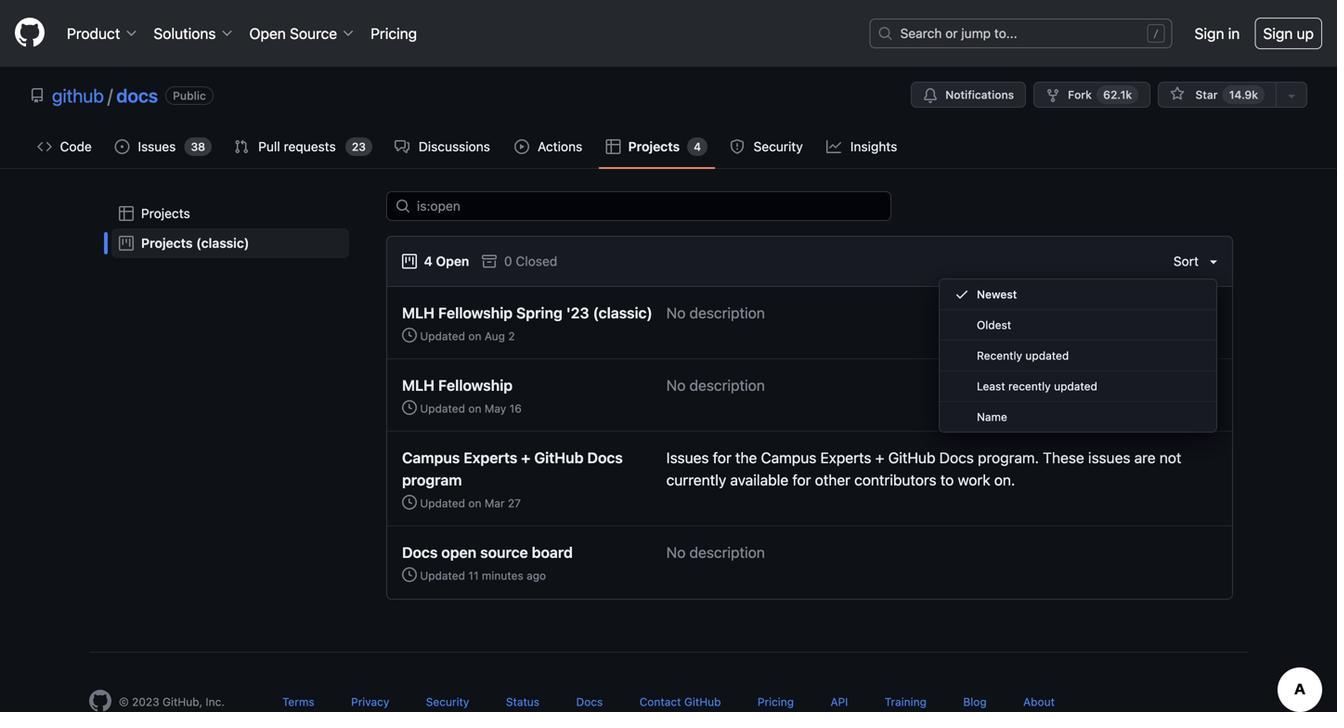 Task type: vqa. For each thing, say whether or not it's contained in the screenshot.
second experts
yes



Task type: describe. For each thing, give the bounding box(es) containing it.
open
[[441, 544, 477, 561]]

clock image
[[402, 328, 417, 343]]

privacy
[[351, 696, 389, 709]]

updated for campus experts + github docs program
[[420, 497, 465, 510]]

table image
[[119, 206, 134, 221]]

'23
[[566, 304, 589, 322]]

github link
[[52, 85, 104, 106]]

campus inside issues for the campus experts + github docs program. these issues are not currently available for other contributors to work on.
[[761, 449, 817, 467]]

jump
[[961, 26, 991, 41]]

status
[[506, 696, 540, 709]]

1 horizontal spatial security
[[754, 139, 803, 154]]

updated for mlh fellowship spring '23 (classic)
[[420, 330, 465, 343]]

1 horizontal spatial github
[[684, 696, 721, 709]]

2 on from the top
[[468, 402, 482, 415]]

sort button
[[1174, 252, 1221, 271]]

to
[[941, 471, 954, 489]]

Projects search field
[[386, 191, 1233, 221]]

sign up link
[[1255, 18, 1322, 49]]

sort
[[1174, 254, 1199, 269]]

mar
[[485, 497, 505, 510]]

0 horizontal spatial pricing link
[[363, 15, 425, 52]]

terms link
[[282, 696, 315, 709]]

not
[[1160, 449, 1182, 467]]

campus experts + github docs program link
[[402, 449, 623, 489]]

recently
[[977, 349, 1022, 362]]

minutes
[[482, 569, 524, 582]]

ago
[[527, 569, 546, 582]]

to...
[[994, 26, 1018, 41]]

pull requests
[[258, 139, 336, 154]]

aug
[[485, 330, 505, 343]]

clock image for campus experts + github docs program
[[402, 495, 417, 510]]

issues for issues for the campus experts + github docs program. these issues are not currently available for other contributors to work on.
[[666, 449, 709, 467]]

2
[[508, 330, 515, 343]]

or
[[946, 26, 958, 41]]

least
[[977, 380, 1005, 393]]

on for +
[[468, 497, 482, 510]]

repo image
[[30, 88, 45, 103]]

4 open
[[421, 254, 469, 269]]

1 vertical spatial pricing link
[[758, 696, 794, 709]]

program.
[[978, 449, 1039, 467]]

4 open link
[[402, 252, 469, 271]]

issues for the campus experts + github docs program. these issues are not currently available for other contributors to work on.
[[666, 449, 1182, 489]]

©
[[119, 696, 129, 709]]

these
[[1043, 449, 1084, 467]]

campus inside campus experts + github docs program
[[402, 449, 460, 467]]

mlh for mlh fellowship spring '23 (classic)
[[402, 304, 435, 322]]

mlh for mlh fellowship
[[402, 377, 435, 394]]

projects inside projects (classic) link
[[141, 235, 193, 251]]

no for mlh fellowship spring '23 (classic)
[[666, 304, 686, 322]]

1 horizontal spatial security link
[[723, 133, 812, 161]]

spring
[[516, 304, 563, 322]]

0 vertical spatial updated
[[1026, 349, 1069, 362]]

updated on mar 27
[[417, 497, 521, 510]]

+ inside issues for the campus experts + github docs program. these issues are not currently available for other contributors to work on.
[[875, 449, 884, 467]]

16
[[509, 402, 522, 415]]

experts inside campus experts + github docs program
[[464, 449, 517, 467]]

sign up
[[1263, 25, 1314, 42]]

issue opened image
[[115, 139, 129, 154]]

status link
[[506, 696, 540, 709]]

Search projects text field
[[386, 191, 891, 221]]

docs inside campus experts + github docs program
[[587, 449, 623, 467]]

pricing for "pricing" "link" to the bottom
[[758, 696, 794, 709]]

about
[[1023, 696, 1055, 709]]

no description for '23
[[666, 304, 765, 322]]

newest link
[[940, 280, 1217, 310]]

0
[[504, 254, 512, 269]]

insights link
[[819, 133, 906, 161]]

comment discussion image
[[395, 139, 410, 154]]

on for spring
[[468, 330, 482, 343]]

star
[[1196, 88, 1218, 101]]

git pull request image
[[234, 139, 249, 154]]

github / docs
[[52, 85, 158, 106]]

repo forked image
[[1046, 88, 1061, 103]]

github inside campus experts + github docs program
[[534, 449, 584, 467]]

about link
[[1023, 696, 1055, 709]]

source
[[480, 544, 528, 561]]

name
[[977, 410, 1007, 423]]

homepage image
[[15, 17, 45, 47]]

no for docs open source board
[[666, 544, 686, 561]]

notifications link
[[911, 82, 1026, 108]]

2 description from the top
[[690, 377, 765, 394]]

notifications
[[946, 88, 1014, 101]]

project image
[[119, 236, 134, 251]]

docs inside issues for the campus experts + github docs program. these issues are not currently available for other contributors to work on.
[[939, 449, 974, 467]]

discussions
[[419, 139, 490, 154]]

1 horizontal spatial for
[[792, 471, 811, 489]]

contact github
[[640, 696, 721, 709]]

clock image for mlh fellowship
[[402, 400, 417, 415]]

sign in link
[[1195, 22, 1240, 45]]

blog
[[963, 696, 987, 709]]

homepage image
[[89, 690, 111, 712]]

projects (classic) link
[[111, 228, 349, 258]]

contact github link
[[640, 696, 721, 709]]

may
[[485, 402, 506, 415]]

sign in
[[1195, 25, 1240, 42]]

issues
[[1088, 449, 1131, 467]]

play image
[[514, 139, 529, 154]]

graph image
[[827, 139, 842, 154]]

search image
[[396, 199, 410, 214]]

name link
[[940, 402, 1217, 433]]

2 no description from the top
[[666, 377, 765, 394]]

description for '23
[[690, 304, 765, 322]]

triangle down image
[[1206, 254, 1221, 269]]

mlh fellowship spring '23 (classic) link
[[402, 304, 653, 322]]



Task type: locate. For each thing, give the bounding box(es) containing it.
mlh fellowship link
[[402, 377, 513, 394]]

on.
[[994, 471, 1015, 489]]

0 horizontal spatial security link
[[426, 696, 469, 709]]

updated down mlh fellowship link
[[420, 402, 465, 415]]

3 no from the top
[[666, 544, 686, 561]]

list
[[104, 191, 357, 266]]

11
[[468, 569, 479, 582]]

0 vertical spatial no
[[666, 304, 686, 322]]

contact
[[640, 696, 681, 709]]

bell image
[[923, 88, 938, 103]]

0 horizontal spatial campus
[[402, 449, 460, 467]]

issues
[[138, 139, 176, 154], [666, 449, 709, 467]]

1 vertical spatial projects
[[141, 206, 190, 221]]

check image
[[955, 287, 969, 302]]

2 clock image from the top
[[402, 495, 417, 510]]

1 horizontal spatial 4
[[694, 140, 701, 153]]

(classic) right "'23"
[[593, 304, 653, 322]]

0 horizontal spatial issues
[[138, 139, 176, 154]]

github
[[52, 85, 104, 106]]

3 clock image from the top
[[402, 567, 417, 582]]

1 vertical spatial issues
[[666, 449, 709, 467]]

1 vertical spatial fellowship
[[438, 377, 513, 394]]

on left may
[[468, 402, 482, 415]]

4 updated from the top
[[420, 569, 465, 582]]

0 vertical spatial security
[[754, 139, 803, 154]]

are
[[1134, 449, 1156, 467]]

updated on aug 2
[[417, 330, 515, 343]]

updated down "recently updated" link
[[1054, 380, 1098, 393]]

1 vertical spatial no
[[666, 377, 686, 394]]

0 closed link
[[482, 252, 557, 271]]

(classic) down the "projects" link
[[196, 235, 249, 251]]

pricing for the left "pricing" "link"
[[371, 25, 417, 42]]

mlh down clock icon
[[402, 377, 435, 394]]

1 vertical spatial security
[[426, 696, 469, 709]]

1 vertical spatial pricing
[[758, 696, 794, 709]]

2 vertical spatial projects
[[141, 235, 193, 251]]

updated right clock icon
[[420, 330, 465, 343]]

issues for issues
[[138, 139, 176, 154]]

requests
[[284, 139, 336, 154]]

3 description from the top
[[690, 544, 765, 561]]

issues up the currently
[[666, 449, 709, 467]]

0 closed
[[501, 254, 557, 269]]

docs open source board
[[402, 544, 573, 561]]

contributors
[[854, 471, 937, 489]]

1 no description from the top
[[666, 304, 765, 322]]

experts up the mar
[[464, 449, 517, 467]]

4 for 4
[[694, 140, 701, 153]]

sign
[[1195, 25, 1224, 42], [1263, 25, 1293, 42]]

projects right project icon
[[141, 235, 193, 251]]

closed
[[516, 254, 557, 269]]

security
[[754, 139, 803, 154], [426, 696, 469, 709]]

2 vertical spatial no
[[666, 544, 686, 561]]

2 horizontal spatial github
[[888, 449, 936, 467]]

4 left shield icon
[[694, 140, 701, 153]]

no description for board
[[666, 544, 765, 561]]

updated down program
[[420, 497, 465, 510]]

0 horizontal spatial +
[[521, 449, 531, 467]]

security link left graph image
[[723, 133, 812, 161]]

docs open source board link
[[402, 544, 573, 561]]

0 vertical spatial fellowship
[[438, 304, 513, 322]]

0 vertical spatial issues
[[138, 139, 176, 154]]

recently
[[1008, 380, 1051, 393]]

1 vertical spatial no description
[[666, 377, 765, 394]]

blog link
[[963, 696, 987, 709]]

no for mlh fellowship
[[666, 377, 686, 394]]

1 horizontal spatial pricing link
[[758, 696, 794, 709]]

0 vertical spatial (classic)
[[196, 235, 249, 251]]

table image
[[606, 139, 621, 154]]

projects (classic)
[[141, 235, 249, 251]]

on left the mar
[[468, 497, 482, 510]]

experts inside issues for the campus experts + github docs program. these issues are not currently available for other contributors to work on.
[[820, 449, 871, 467]]

1 fellowship from the top
[[438, 304, 513, 322]]

2 vertical spatial clock image
[[402, 567, 417, 582]]

updated for docs open source board
[[420, 569, 465, 582]]

experts up other
[[820, 449, 871, 467]]

github inside issues for the campus experts + github docs program. these issues are not currently available for other contributors to work on.
[[888, 449, 936, 467]]

campus up available
[[761, 449, 817, 467]]

actions
[[538, 139, 583, 154]]

1 vertical spatial for
[[792, 471, 811, 489]]

updated on may 16
[[417, 402, 522, 415]]

1 horizontal spatial campus
[[761, 449, 817, 467]]

1 sign from the left
[[1195, 25, 1224, 42]]

updated 11 minutes ago
[[417, 569, 546, 582]]

0 vertical spatial clock image
[[402, 400, 417, 415]]

clock image for docs open source board
[[402, 567, 417, 582]]

actions link
[[507, 133, 591, 161]]

1 vertical spatial description
[[690, 377, 765, 394]]

fellowship up updated on may 16
[[438, 377, 513, 394]]

1 vertical spatial updated
[[1054, 380, 1098, 393]]

oldest link
[[940, 310, 1217, 341]]

sign left in
[[1195, 25, 1224, 42]]

14906 users starred this repository element
[[1223, 85, 1265, 104]]

2 + from the left
[[875, 449, 884, 467]]

updated for mlh fellowship
[[420, 402, 465, 415]]

0 horizontal spatial security
[[426, 696, 469, 709]]

0 horizontal spatial experts
[[464, 449, 517, 467]]

1 description from the top
[[690, 304, 765, 322]]

the
[[735, 449, 757, 467]]

1 horizontal spatial +
[[875, 449, 884, 467]]

docs
[[116, 85, 158, 106]]

description
[[690, 304, 765, 322], [690, 377, 765, 394], [690, 544, 765, 561]]

1 horizontal spatial sign
[[1263, 25, 1293, 42]]

github
[[534, 449, 584, 467], [888, 449, 936, 467], [684, 696, 721, 709]]

0 vertical spatial pricing
[[371, 25, 417, 42]]

38
[[191, 140, 205, 153]]

issues inside issues for the campus experts + github docs program. these issues are not currently available for other contributors to work on.
[[666, 449, 709, 467]]

least recently updated link
[[940, 371, 1217, 402]]

search image
[[878, 26, 893, 41]]

3 updated from the top
[[420, 497, 465, 510]]

code image
[[37, 139, 52, 154]]

pull
[[258, 139, 280, 154]]

description for board
[[690, 544, 765, 561]]

2 experts from the left
[[820, 449, 871, 467]]

sign inside sign in link
[[1195, 25, 1224, 42]]

1 vertical spatial on
[[468, 402, 482, 415]]

1 horizontal spatial issues
[[666, 449, 709, 467]]

1 horizontal spatial (classic)
[[593, 304, 653, 322]]

1 clock image from the top
[[402, 400, 417, 415]]

2 vertical spatial no description
[[666, 544, 765, 561]]

fork
[[1068, 88, 1092, 101]]

0 vertical spatial pricing link
[[363, 15, 425, 52]]

/
[[108, 85, 113, 106]]

no description
[[666, 304, 765, 322], [666, 377, 765, 394], [666, 544, 765, 561]]

0 vertical spatial mlh
[[402, 304, 435, 322]]

0 vertical spatial projects
[[628, 139, 680, 154]]

fellowship for mlh fellowship
[[438, 377, 513, 394]]

newest
[[977, 288, 1017, 301]]

0 horizontal spatial pricing
[[371, 25, 417, 42]]

1 horizontal spatial experts
[[820, 449, 871, 467]]

0 horizontal spatial for
[[713, 449, 732, 467]]

for left other
[[792, 471, 811, 489]]

0 vertical spatial no description
[[666, 304, 765, 322]]

1 horizontal spatial pricing
[[758, 696, 794, 709]]

updated down open
[[420, 569, 465, 582]]

23
[[352, 140, 366, 153]]

sign left up
[[1263, 25, 1293, 42]]

pricing inside "link"
[[371, 25, 417, 42]]

0 vertical spatial for
[[713, 449, 732, 467]]

open
[[436, 254, 469, 269]]

0 vertical spatial security link
[[723, 133, 812, 161]]

4
[[694, 140, 701, 153], [424, 254, 433, 269]]

0 vertical spatial 4
[[694, 140, 701, 153]]

api
[[831, 696, 848, 709]]

4 for 4 open
[[424, 254, 433, 269]]

2 vertical spatial description
[[690, 544, 765, 561]]

+
[[521, 449, 531, 467], [875, 449, 884, 467]]

1 updated from the top
[[420, 330, 465, 343]]

updated up least recently updated
[[1026, 349, 1069, 362]]

security left status
[[426, 696, 469, 709]]

clock image left 11
[[402, 567, 417, 582]]

2023
[[132, 696, 159, 709]]

issues right 'issue opened' image
[[138, 139, 176, 154]]

projects right table image
[[141, 206, 190, 221]]

available
[[730, 471, 789, 489]]

3 no description from the top
[[666, 544, 765, 561]]

discussions link
[[387, 133, 499, 161]]

shield image
[[730, 139, 745, 154]]

board
[[532, 544, 573, 561]]

security link left status
[[426, 696, 469, 709]]

1 no from the top
[[666, 304, 686, 322]]

+ inside campus experts + github docs program
[[521, 449, 531, 467]]

1 experts from the left
[[464, 449, 517, 467]]

mlh
[[402, 304, 435, 322], [402, 377, 435, 394]]

2 vertical spatial on
[[468, 497, 482, 510]]

training
[[885, 696, 927, 709]]

4 right project image
[[424, 254, 433, 269]]

star 14.9k
[[1193, 88, 1258, 101]]

1 vertical spatial security link
[[426, 696, 469, 709]]

© 2023 github, inc.
[[119, 696, 225, 709]]

mlh up clock icon
[[402, 304, 435, 322]]

mlh fellowship
[[402, 377, 513, 394]]

github,
[[163, 696, 202, 709]]

0 vertical spatial on
[[468, 330, 482, 343]]

sign inside sign up link
[[1263, 25, 1293, 42]]

public
[[173, 89, 206, 102]]

for left the
[[713, 449, 732, 467]]

work
[[958, 471, 990, 489]]

1 mlh from the top
[[402, 304, 435, 322]]

campus up program
[[402, 449, 460, 467]]

least recently updated
[[977, 380, 1098, 393]]

insights
[[850, 139, 897, 154]]

1 + from the left
[[521, 449, 531, 467]]

code link
[[30, 133, 100, 161]]

docs link
[[576, 696, 603, 709]]

no
[[666, 304, 686, 322], [666, 377, 686, 394], [666, 544, 686, 561]]

search or jump to...
[[900, 26, 1018, 41]]

2 mlh from the top
[[402, 377, 435, 394]]

2 sign from the left
[[1263, 25, 1293, 42]]

search or jump to... button
[[871, 20, 1171, 47]]

fellowship for mlh fellowship spring '23 (classic)
[[438, 304, 513, 322]]

1 on from the top
[[468, 330, 482, 343]]

2 no from the top
[[666, 377, 686, 394]]

project image
[[402, 254, 417, 269]]

training link
[[885, 696, 927, 709]]

1 vertical spatial clock image
[[402, 495, 417, 510]]

sign for sign in
[[1195, 25, 1224, 42]]

api link
[[831, 696, 848, 709]]

1 vertical spatial 4
[[424, 254, 433, 269]]

1 vertical spatial mlh
[[402, 377, 435, 394]]

0 horizontal spatial sign
[[1195, 25, 1224, 42]]

fork 62.1k
[[1068, 88, 1132, 101]]

up
[[1297, 25, 1314, 42]]

0 horizontal spatial 4
[[424, 254, 433, 269]]

fellowship up updated on aug 2
[[438, 304, 513, 322]]

0 horizontal spatial github
[[534, 449, 584, 467]]

2 updated from the top
[[420, 402, 465, 415]]

projects right table icon
[[628, 139, 680, 154]]

+ up the contributors
[[875, 449, 884, 467]]

you must be signed in to add this repository to a list image
[[1284, 88, 1299, 103]]

clock image
[[402, 400, 417, 415], [402, 495, 417, 510], [402, 567, 417, 582]]

1 vertical spatial (classic)
[[593, 304, 653, 322]]

0 horizontal spatial (classic)
[[196, 235, 249, 251]]

on left aug
[[468, 330, 482, 343]]

oldest
[[977, 319, 1011, 332]]

code
[[60, 139, 92, 154]]

2 campus from the left
[[761, 449, 817, 467]]

search
[[900, 26, 942, 41]]

star image
[[1170, 86, 1185, 101]]

sign for sign up
[[1263, 25, 1293, 42]]

1 campus from the left
[[402, 449, 460, 467]]

pricing link
[[363, 15, 425, 52], [758, 696, 794, 709]]

14.9k
[[1229, 88, 1258, 101]]

3 on from the top
[[468, 497, 482, 510]]

projects inside the "projects" link
[[141, 206, 190, 221]]

+ down the 16
[[521, 449, 531, 467]]

clock image down mlh fellowship link
[[402, 400, 417, 415]]

(classic)
[[196, 235, 249, 251], [593, 304, 653, 322]]

clock image down program
[[402, 495, 417, 510]]

archive image
[[482, 254, 497, 269]]

campus experts + github docs program
[[402, 449, 623, 489]]

security right shield icon
[[754, 139, 803, 154]]

updated
[[420, 330, 465, 343], [420, 402, 465, 415], [420, 497, 465, 510], [420, 569, 465, 582]]

list containing projects
[[104, 191, 357, 266]]

0 vertical spatial description
[[690, 304, 765, 322]]

recently updated
[[977, 349, 1069, 362]]

2 fellowship from the top
[[438, 377, 513, 394]]

mlh fellowship spring '23 (classic)
[[402, 304, 653, 322]]



